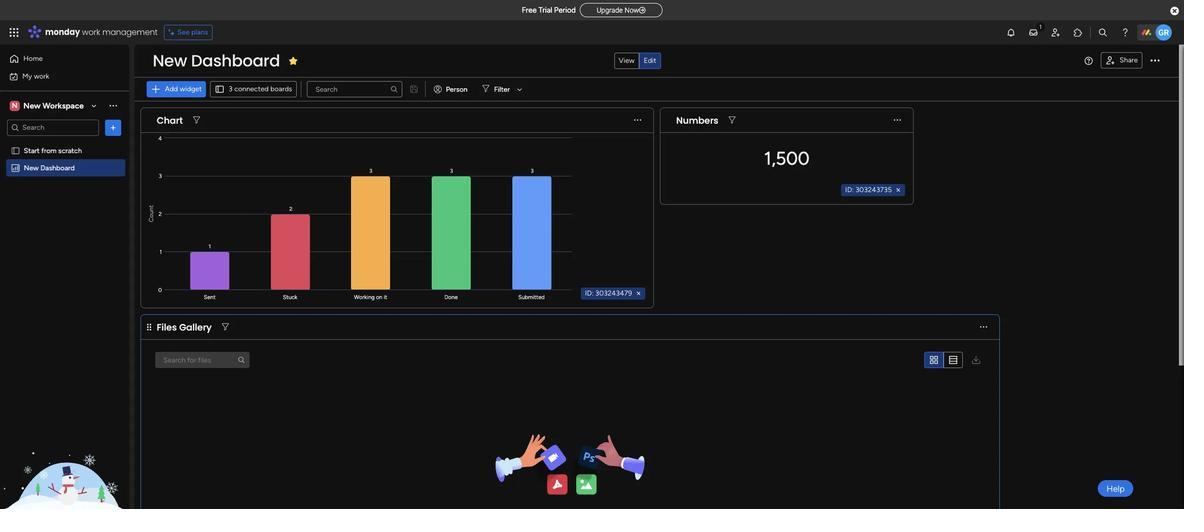 Task type: vqa. For each thing, say whether or not it's contained in the screenshot.
topmost /
no



Task type: describe. For each thing, give the bounding box(es) containing it.
inbox image
[[1029, 27, 1039, 38]]

more dots image
[[635, 117, 642, 124]]

dapulse close image
[[1171, 6, 1180, 16]]

new dashboard inside new dashboard "banner"
[[153, 49, 280, 72]]

help button
[[1099, 481, 1134, 498]]

files
[[157, 321, 177, 334]]

3
[[229, 85, 233, 93]]

workspace options image
[[108, 101, 118, 111]]

Filter dashboard by text search field
[[307, 81, 403, 97]]

1 image
[[1037, 21, 1046, 32]]

add widget button
[[147, 81, 206, 97]]

new for workspace image
[[23, 101, 41, 110]]

filter button
[[478, 81, 526, 97]]

period
[[555, 6, 576, 15]]

apps image
[[1074, 27, 1084, 38]]

remove image
[[635, 290, 643, 298]]

search everything image
[[1099, 27, 1109, 38]]

3 connected boards button
[[210, 81, 297, 97]]

home
[[23, 54, 43, 63]]

dashboard inside new dashboard "banner"
[[191, 49, 280, 72]]

add
[[165, 85, 178, 93]]

share button
[[1102, 52, 1143, 69]]

upgrade
[[597, 6, 623, 14]]

management
[[102, 26, 158, 38]]

filter
[[494, 85, 510, 94]]

invite members image
[[1051, 27, 1062, 38]]

add widget
[[165, 85, 202, 93]]

lottie animation element
[[0, 407, 129, 510]]

workspace
[[43, 101, 84, 110]]

none search field filter dashboard by text
[[307, 81, 403, 97]]

id: 303243735
[[846, 186, 893, 194]]

n
[[12, 101, 17, 110]]

help
[[1107, 484, 1126, 494]]

workspace selection element
[[10, 100, 85, 112]]

see plans
[[178, 28, 208, 37]]

person
[[446, 85, 468, 94]]

303243479
[[596, 289, 633, 298]]

work for monday
[[82, 26, 100, 38]]

v2 funnel image
[[193, 117, 200, 124]]

person button
[[430, 81, 474, 97]]

public dashboard image
[[11, 163, 20, 173]]

help image
[[1121, 27, 1131, 38]]

connected
[[234, 85, 269, 93]]

3 connected boards
[[229, 85, 292, 93]]

1,500
[[765, 147, 810, 169]]

more dots image for files gallery
[[981, 324, 988, 331]]

workspace image
[[10, 100, 20, 111]]

upgrade now
[[597, 6, 639, 14]]

plans
[[191, 28, 208, 37]]

notifications image
[[1007, 27, 1017, 38]]

search image inside filter dashboard by text search box
[[390, 85, 398, 93]]

id: for chart
[[585, 289, 594, 298]]

v2 funnel image for numbers
[[729, 117, 736, 124]]

public board image
[[11, 146, 20, 156]]

select product image
[[9, 27, 19, 38]]

more dots image for numbers
[[895, 117, 902, 124]]

my
[[22, 72, 32, 80]]

lottie animation image
[[0, 407, 129, 510]]

gallery
[[179, 321, 212, 334]]

numbers
[[677, 114, 719, 127]]

start
[[24, 146, 40, 155]]

start from scratch
[[24, 146, 82, 155]]

now
[[625, 6, 639, 14]]

trial
[[539, 6, 553, 15]]

my work
[[22, 72, 49, 80]]

monday
[[45, 26, 80, 38]]

303243735
[[856, 186, 893, 194]]



Task type: locate. For each thing, give the bounding box(es) containing it.
dapulse drag handle 3 image
[[147, 324, 151, 331]]

list box
[[0, 140, 129, 314]]

none search field inside new dashboard "banner"
[[307, 81, 403, 97]]

see
[[178, 28, 190, 37]]

id: inside "element"
[[585, 289, 594, 298]]

share
[[1121, 56, 1139, 64]]

new right 'public dashboard' image
[[24, 164, 39, 172]]

work inside button
[[34, 72, 49, 80]]

1 vertical spatial work
[[34, 72, 49, 80]]

0 horizontal spatial more dots image
[[895, 117, 902, 124]]

boards
[[271, 85, 292, 93]]

id:
[[846, 186, 854, 194], [585, 289, 594, 298]]

new up add
[[153, 49, 187, 72]]

1 vertical spatial v2 funnel image
[[222, 324, 229, 331]]

v2 funnel image right 'numbers'
[[729, 117, 736, 124]]

files gallery
[[157, 321, 212, 334]]

remove from favorites image
[[288, 56, 299, 66]]

dashboard down start from scratch
[[40, 164, 75, 172]]

new right n in the left of the page
[[23, 101, 41, 110]]

0 horizontal spatial dashboard
[[40, 164, 75, 172]]

0 horizontal spatial work
[[34, 72, 49, 80]]

more dots image
[[895, 117, 902, 124], [981, 324, 988, 331]]

work
[[82, 26, 100, 38], [34, 72, 49, 80]]

new inside "banner"
[[153, 49, 187, 72]]

option
[[0, 142, 129, 144]]

greg robinson image
[[1157, 24, 1173, 41]]

view
[[619, 56, 635, 65]]

0 horizontal spatial id:
[[585, 289, 594, 298]]

new inside 'workspace selection' element
[[23, 101, 41, 110]]

0 vertical spatial v2 funnel image
[[729, 117, 736, 124]]

0 horizontal spatial search image
[[238, 357, 246, 365]]

id: 303243735 element
[[842, 184, 906, 196]]

1 horizontal spatial search image
[[390, 85, 398, 93]]

remove image
[[895, 186, 903, 194]]

arrow down image
[[514, 83, 526, 95]]

1 vertical spatial id:
[[585, 289, 594, 298]]

work right the monday
[[82, 26, 100, 38]]

0 vertical spatial id:
[[846, 186, 854, 194]]

chart
[[157, 114, 183, 127]]

new for 'public dashboard' image
[[24, 164, 39, 172]]

v2 funnel image right gallery
[[222, 324, 229, 331]]

work right my
[[34, 72, 49, 80]]

dashboard
[[191, 49, 280, 72], [40, 164, 75, 172]]

1 horizontal spatial id:
[[846, 186, 854, 194]]

view button
[[615, 53, 640, 69]]

new
[[153, 49, 187, 72], [23, 101, 41, 110], [24, 164, 39, 172]]

0 vertical spatial search image
[[390, 85, 398, 93]]

0 horizontal spatial new dashboard
[[24, 164, 75, 172]]

free
[[522, 6, 537, 15]]

Search in workspace field
[[21, 122, 85, 134]]

display modes group
[[615, 53, 661, 69]]

New Dashboard field
[[150, 49, 283, 72]]

0 vertical spatial work
[[82, 26, 100, 38]]

options image
[[108, 123, 118, 133]]

id: left 303243479
[[585, 289, 594, 298]]

edit button
[[640, 53, 661, 69]]

new dashboard
[[153, 49, 280, 72], [24, 164, 75, 172]]

monday work management
[[45, 26, 158, 38]]

1 vertical spatial search image
[[238, 357, 246, 365]]

search image
[[390, 85, 398, 93], [238, 357, 246, 365]]

1 horizontal spatial dashboard
[[191, 49, 280, 72]]

new workspace
[[23, 101, 84, 110]]

dashboard up 3 at the top
[[191, 49, 280, 72]]

dapulse rightstroke image
[[639, 7, 646, 14]]

id: 303243479 element
[[581, 288, 646, 300]]

new dashboard down from
[[24, 164, 75, 172]]

1 vertical spatial more dots image
[[981, 324, 988, 331]]

1 vertical spatial new
[[23, 101, 41, 110]]

widget
[[180, 85, 202, 93]]

menu image
[[1085, 57, 1094, 65]]

None search field
[[307, 81, 403, 97], [155, 352, 250, 369], [155, 352, 250, 369]]

work for my
[[34, 72, 49, 80]]

0 vertical spatial more dots image
[[895, 117, 902, 124]]

from
[[41, 146, 57, 155]]

0 vertical spatial new dashboard
[[153, 49, 280, 72]]

id: for numbers
[[846, 186, 854, 194]]

2 vertical spatial new
[[24, 164, 39, 172]]

new dashboard up 3 at the top
[[153, 49, 280, 72]]

home button
[[6, 51, 109, 67]]

new dashboard banner
[[135, 45, 1180, 102]]

0 vertical spatial dashboard
[[191, 49, 280, 72]]

0 vertical spatial new
[[153, 49, 187, 72]]

v2 funnel image for files gallery
[[222, 324, 229, 331]]

1 vertical spatial new dashboard
[[24, 164, 75, 172]]

1 horizontal spatial new dashboard
[[153, 49, 280, 72]]

id: left 303243735
[[846, 186, 854, 194]]

my work button
[[6, 68, 109, 85]]

see plans button
[[164, 25, 213, 40]]

scratch
[[58, 146, 82, 155]]

1 horizontal spatial v2 funnel image
[[729, 117, 736, 124]]

free trial period
[[522, 6, 576, 15]]

gallery layout group
[[925, 352, 964, 369]]

v2 funnel image
[[729, 117, 736, 124], [222, 324, 229, 331]]

1 horizontal spatial more dots image
[[981, 324, 988, 331]]

upgrade now link
[[580, 3, 663, 17]]

id: 303243479
[[585, 289, 633, 298]]

1 vertical spatial dashboard
[[40, 164, 75, 172]]

edit
[[644, 56, 657, 65]]

1 horizontal spatial work
[[82, 26, 100, 38]]

0 horizontal spatial v2 funnel image
[[222, 324, 229, 331]]

more options image
[[1151, 56, 1161, 65]]

list box containing start from scratch
[[0, 140, 129, 314]]



